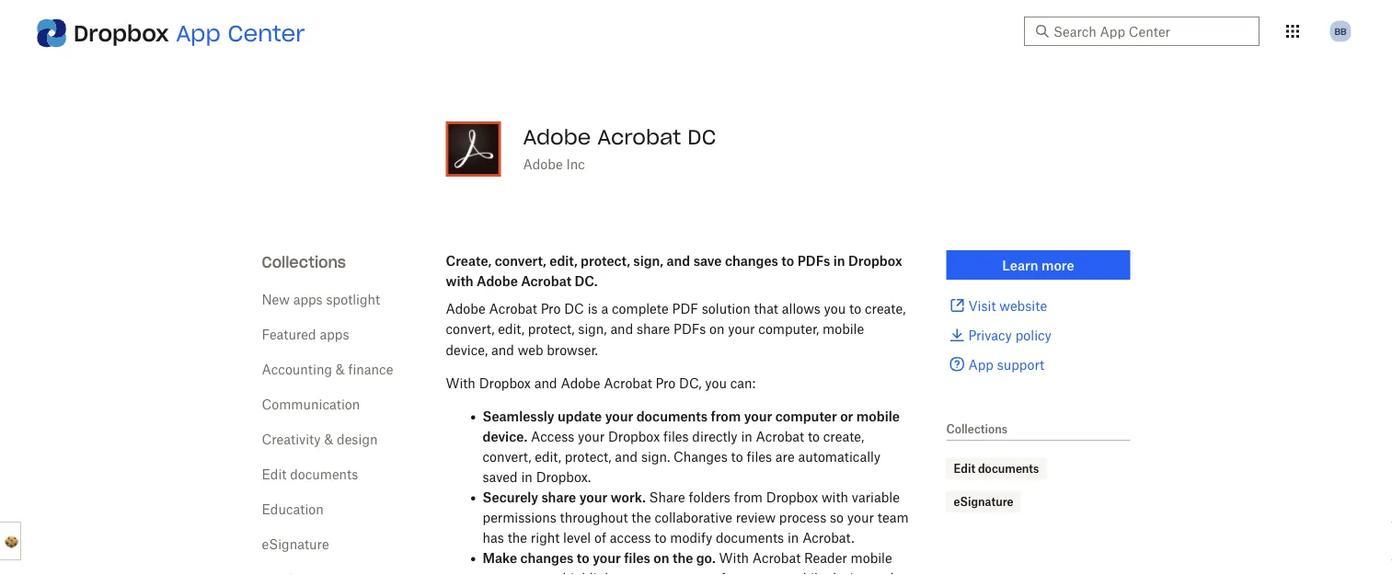 Task type: describe. For each thing, give the bounding box(es) containing it.
dropbox.
[[536, 470, 591, 485]]

create, inside access your dropbox files directly in acrobat to create, convert, edit, protect, and sign. changes to files are automatically saved in dropbox.
[[824, 429, 865, 445]]

accounting & finance
[[262, 361, 393, 377]]

with for acrobat
[[719, 551, 749, 566]]

folders
[[689, 490, 731, 505]]

featured apps link
[[262, 326, 349, 342]]

device.
[[483, 429, 528, 445]]

website
[[1000, 298, 1048, 313]]

app,
[[483, 571, 509, 575]]

changes inside create, convert, edit, protect, sign, and save changes to pdfs in dropbox with adobe acrobat dc.
[[725, 253, 779, 268]]

dropbox inside access your dropbox files directly in acrobat to create, convert, edit, protect, and sign. changes to files are automatically saved in dropbox.
[[608, 429, 660, 445]]

seamlessly
[[483, 409, 555, 424]]

create,
[[446, 253, 492, 268]]

share inside 'adobe acrobat pro dc is a complete pdf solution that allows you to create, convert, edit, protect, sign, and share pdfs on your computer, mobile device, and web browser.'
[[637, 321, 670, 337]]

update
[[558, 409, 602, 424]]

are
[[776, 449, 795, 465]]

has
[[483, 530, 504, 546]]

reader
[[805, 551, 848, 566]]

bb
[[1335, 25, 1347, 37]]

sign, inside create, convert, edit, protect, sign, and save changes to pdfs in dropbox with adobe acrobat dc.
[[634, 253, 664, 268]]

dropbox inside share folders from dropbox with variable permissions throughout the collaborative review process so your team has the right level of access to modify documents in acrobat.
[[767, 490, 818, 505]]

dc.
[[575, 273, 598, 289]]

1 horizontal spatial edit
[[954, 462, 976, 475]]

1 vertical spatial you
[[705, 375, 727, 391]]

access your dropbox files directly in acrobat to create, convert, edit, protect, and sign. changes to files are automatically saved in dropbox.
[[483, 429, 881, 485]]

securely
[[483, 490, 539, 505]]

privacy policy link
[[947, 324, 1131, 346]]

seamlessly update your documents from your computer or mobile device.
[[483, 409, 900, 445]]

and down complete
[[611, 321, 633, 337]]

work.
[[611, 490, 646, 505]]

learn
[[1003, 257, 1039, 273]]

education
[[262, 501, 324, 517]]

inc
[[566, 156, 585, 172]]

your down of
[[593, 551, 621, 566]]

1 vertical spatial esignature link
[[262, 536, 329, 552]]

solution
[[702, 301, 751, 316]]

or inside seamlessly update your documents from your computer or mobile device.
[[841, 409, 854, 424]]

with dropbox and adobe acrobat pro dc, you can:
[[446, 375, 756, 391]]

and inside access your dropbox files directly in acrobat to create, convert, edit, protect, and sign. changes to files are automatically saved in dropbox.
[[615, 449, 638, 465]]

1 vertical spatial pro
[[656, 375, 676, 391]]

from inside with acrobat reader mobile app, you can highlight or annotate text from your mobile device an
[[721, 571, 750, 575]]

acrobat inside with acrobat reader mobile app, you can highlight or annotate text from your mobile device an
[[753, 551, 801, 566]]

complete
[[612, 301, 669, 316]]

1 horizontal spatial app
[[969, 357, 994, 372]]

1 horizontal spatial files
[[664, 429, 689, 445]]

can
[[537, 571, 559, 575]]

0 vertical spatial app
[[176, 19, 221, 47]]

or inside with acrobat reader mobile app, you can highlight or annotate text from your mobile device an
[[621, 571, 633, 575]]

featured apps
[[262, 326, 349, 342]]

you inside with acrobat reader mobile app, you can highlight or annotate text from your mobile device an
[[512, 571, 534, 575]]

save
[[694, 253, 722, 268]]

app support
[[969, 357, 1045, 372]]

device,
[[446, 342, 488, 357]]

annotate
[[637, 571, 691, 575]]

process
[[780, 510, 827, 526]]

computer,
[[759, 321, 819, 337]]

visit website
[[969, 298, 1048, 313]]

acrobat inside create, convert, edit, protect, sign, and save changes to pdfs in dropbox with adobe acrobat dc.
[[521, 273, 572, 289]]

communication link
[[262, 396, 360, 412]]

directly
[[693, 429, 738, 445]]

with acrobat reader mobile app, you can highlight or annotate text from your mobile device an
[[483, 551, 894, 575]]

1 horizontal spatial edit documents link
[[954, 459, 1040, 478]]

new
[[262, 291, 290, 307]]

convert, inside create, convert, edit, protect, sign, and save changes to pdfs in dropbox with adobe acrobat dc.
[[495, 253, 547, 268]]

learn more
[[1003, 257, 1075, 273]]

bb button
[[1326, 17, 1356, 46]]

dc,
[[679, 375, 702, 391]]

securely share your work.
[[483, 490, 646, 505]]

privacy policy
[[969, 327, 1052, 343]]

collaborative
[[655, 510, 733, 526]]

sign.
[[642, 449, 670, 465]]

sign, inside 'adobe acrobat pro dc is a complete pdf solution that allows you to create, convert, edit, protect, sign, and share pdfs on your computer, mobile device, and web browser.'
[[578, 321, 607, 337]]

allows
[[782, 301, 821, 316]]

on inside 'adobe acrobat pro dc is a complete pdf solution that allows you to create, convert, edit, protect, sign, and share pdfs on your computer, mobile device, and web browser.'
[[710, 321, 725, 337]]

education link
[[262, 501, 324, 517]]

adobe left the inc
[[523, 156, 563, 172]]

access
[[610, 530, 651, 546]]

to inside 'adobe acrobat pro dc is a complete pdf solution that allows you to create, convert, edit, protect, sign, and share pdfs on your computer, mobile device, and web browser.'
[[850, 301, 862, 316]]

new apps spotlight
[[262, 291, 380, 307]]

adobe inside 'adobe acrobat pro dc is a complete pdf solution that allows you to create, convert, edit, protect, sign, and share pdfs on your computer, mobile device, and web browser.'
[[446, 301, 486, 316]]

your up throughout
[[580, 490, 608, 505]]

create, convert, edit, protect, sign, and save changes to pdfs in dropbox with adobe acrobat dc.
[[446, 253, 903, 289]]

creativity & design link
[[262, 431, 378, 447]]

adobe acrobat dc adobe inc
[[523, 124, 716, 172]]

mobile up device at the right of the page
[[851, 551, 893, 566]]

permissions
[[483, 510, 557, 526]]

can:
[[731, 375, 756, 391]]

collections for documents
[[947, 422, 1008, 436]]

privacy
[[969, 327, 1012, 343]]

your down with dropbox and adobe acrobat pro dc, you can:
[[605, 409, 634, 424]]

1 vertical spatial files
[[747, 449, 772, 465]]

to up highlight
[[577, 551, 590, 566]]

share folders from dropbox with variable permissions throughout the collaborative review process so your team has the right level of access to modify documents in acrobat.
[[483, 490, 909, 546]]

accounting & finance link
[[262, 361, 393, 377]]

spotlight
[[326, 291, 380, 307]]

in inside share folders from dropbox with variable permissions throughout the collaborative review process so your team has the right level of access to modify documents in acrobat.
[[788, 530, 799, 546]]

documents inside share folders from dropbox with variable permissions throughout the collaborative review process so your team has the right level of access to modify documents in acrobat.
[[716, 530, 784, 546]]

share
[[649, 490, 686, 505]]

review
[[736, 510, 776, 526]]

mobile inside seamlessly update your documents from your computer or mobile device.
[[857, 409, 900, 424]]

& for finance
[[336, 361, 345, 377]]

creativity
[[262, 431, 321, 447]]

create, inside 'adobe acrobat pro dc is a complete pdf solution that allows you to create, convert, edit, protect, sign, and share pdfs on your computer, mobile device, and web browser.'
[[865, 301, 906, 316]]

edit, inside access your dropbox files directly in acrobat to create, convert, edit, protect, and sign. changes to files are automatically saved in dropbox.
[[535, 449, 561, 465]]

and down 'web'
[[535, 375, 557, 391]]

dc inside adobe acrobat dc adobe inc
[[688, 124, 716, 150]]

level
[[563, 530, 591, 546]]

communication
[[262, 396, 360, 412]]

to inside create, convert, edit, protect, sign, and save changes to pdfs in dropbox with adobe acrobat dc.
[[782, 253, 795, 268]]

adobe up update
[[561, 375, 601, 391]]

from inside seamlessly update your documents from your computer or mobile device.
[[711, 409, 741, 424]]

make
[[483, 551, 517, 566]]



Task type: locate. For each thing, give the bounding box(es) containing it.
2 vertical spatial protect,
[[565, 449, 612, 465]]

sign, up complete
[[634, 253, 664, 268]]

edit, inside create, convert, edit, protect, sign, and save changes to pdfs in dropbox with adobe acrobat dc.
[[550, 253, 578, 268]]

to down the computer
[[808, 429, 820, 445]]

visit
[[969, 298, 996, 313]]

1 horizontal spatial pro
[[656, 375, 676, 391]]

you right dc,
[[705, 375, 727, 391]]

1 horizontal spatial with
[[719, 551, 749, 566]]

0 vertical spatial protect,
[[581, 253, 630, 268]]

2 vertical spatial convert,
[[483, 449, 531, 465]]

to
[[782, 253, 795, 268], [850, 301, 862, 316], [808, 429, 820, 445], [731, 449, 744, 465], [655, 530, 667, 546], [577, 551, 590, 566]]

pro left dc,
[[656, 375, 676, 391]]

the up access
[[632, 510, 651, 526]]

0 horizontal spatial edit documents link
[[262, 466, 358, 482]]

your inside share folders from dropbox with variable permissions throughout the collaborative review process so your team has the right level of access to modify documents in acrobat.
[[848, 510, 874, 526]]

with
[[446, 375, 476, 391], [719, 551, 749, 566]]

1 horizontal spatial share
[[637, 321, 670, 337]]

pro inside 'adobe acrobat pro dc is a complete pdf solution that allows you to create, convert, edit, protect, sign, and share pdfs on your computer, mobile device, and web browser.'
[[541, 301, 561, 316]]

0 vertical spatial dc
[[688, 124, 716, 150]]

more
[[1042, 257, 1075, 273]]

from right text
[[721, 571, 750, 575]]

1 horizontal spatial or
[[841, 409, 854, 424]]

0 vertical spatial the
[[632, 510, 651, 526]]

protect, up dc.
[[581, 253, 630, 268]]

policy
[[1016, 327, 1052, 343]]

1 vertical spatial collections
[[947, 422, 1008, 436]]

1 horizontal spatial pdfs
[[798, 253, 831, 268]]

throughout
[[560, 510, 628, 526]]

0 vertical spatial pdfs
[[798, 253, 831, 268]]

your
[[728, 321, 755, 337], [605, 409, 634, 424], [744, 409, 773, 424], [578, 429, 605, 445], [580, 490, 608, 505], [848, 510, 874, 526], [593, 551, 621, 566], [754, 571, 780, 575]]

0 horizontal spatial edit documents
[[262, 466, 358, 482]]

0 horizontal spatial pro
[[541, 301, 561, 316]]

and left save
[[667, 253, 691, 268]]

1 vertical spatial edit,
[[498, 321, 525, 337]]

pdf
[[672, 301, 699, 316]]

acrobat inside access your dropbox files directly in acrobat to create, convert, edit, protect, and sign. changes to files are automatically saved in dropbox.
[[756, 429, 805, 445]]

1 horizontal spatial collections
[[947, 422, 1008, 436]]

convert, up device,
[[446, 321, 495, 337]]

0 horizontal spatial with
[[446, 273, 474, 289]]

finance
[[348, 361, 393, 377]]

apps for new
[[293, 291, 323, 307]]

you right allows
[[824, 301, 846, 316]]

0 vertical spatial share
[[637, 321, 670, 337]]

from inside share folders from dropbox with variable permissions throughout the collaborative review process so your team has the right level of access to modify documents in acrobat.
[[734, 490, 763, 505]]

dc inside 'adobe acrobat pro dc is a complete pdf solution that allows you to create, convert, edit, protect, sign, and share pdfs on your computer, mobile device, and web browser.'
[[564, 301, 584, 316]]

app left "center"
[[176, 19, 221, 47]]

1 vertical spatial sign,
[[578, 321, 607, 337]]

2 vertical spatial you
[[512, 571, 534, 575]]

that
[[754, 301, 779, 316]]

your inside 'adobe acrobat pro dc is a complete pdf solution that allows you to create, convert, edit, protect, sign, and share pdfs on your computer, mobile device, and web browser.'
[[728, 321, 755, 337]]

with
[[446, 273, 474, 289], [822, 490, 849, 505]]

changes up can
[[521, 551, 574, 566]]

edit, up 'web'
[[498, 321, 525, 337]]

pdfs inside 'adobe acrobat pro dc is a complete pdf solution that allows you to create, convert, edit, protect, sign, and share pdfs on your computer, mobile device, and web browser.'
[[674, 321, 706, 337]]

& left finance
[[336, 361, 345, 377]]

text
[[695, 571, 718, 575]]

protect, inside 'adobe acrobat pro dc is a complete pdf solution that allows you to create, convert, edit, protect, sign, and share pdfs on your computer, mobile device, and web browser.'
[[528, 321, 575, 337]]

dropbox inside create, convert, edit, protect, sign, and save changes to pdfs in dropbox with adobe acrobat dc.
[[849, 253, 903, 268]]

with down create,
[[446, 273, 474, 289]]

1 vertical spatial the
[[508, 530, 527, 546]]

collections down app support
[[947, 422, 1008, 436]]

on
[[710, 321, 725, 337], [654, 551, 670, 566]]

0 vertical spatial changes
[[725, 253, 779, 268]]

or
[[841, 409, 854, 424], [621, 571, 633, 575]]

protect,
[[581, 253, 630, 268], [528, 321, 575, 337], [565, 449, 612, 465]]

0 horizontal spatial you
[[512, 571, 534, 575]]

1 vertical spatial from
[[734, 490, 763, 505]]

in inside create, convert, edit, protect, sign, and save changes to pdfs in dropbox with adobe acrobat dc.
[[834, 253, 846, 268]]

edit
[[954, 462, 976, 475], [262, 466, 287, 482]]

changes
[[674, 449, 728, 465]]

collections up new apps spotlight link
[[262, 253, 346, 272]]

team
[[878, 510, 909, 526]]

0 horizontal spatial app
[[176, 19, 221, 47]]

1 horizontal spatial you
[[705, 375, 727, 391]]

on up annotate
[[654, 551, 670, 566]]

convert, inside 'adobe acrobat pro dc is a complete pdf solution that allows you to create, convert, edit, protect, sign, and share pdfs on your computer, mobile device, and web browser.'
[[446, 321, 495, 337]]

0 horizontal spatial dc
[[564, 301, 584, 316]]

adobe acrobat pro dc is a complete pdf solution that allows you to create, convert, edit, protect, sign, and share pdfs on your computer, mobile device, and web browser.
[[446, 301, 906, 357]]

mobile down reader
[[784, 571, 825, 575]]

in
[[834, 253, 846, 268], [741, 429, 753, 445], [521, 470, 533, 485], [788, 530, 799, 546]]

1 vertical spatial esignature
[[262, 536, 329, 552]]

0 vertical spatial pro
[[541, 301, 561, 316]]

dc
[[688, 124, 716, 150], [564, 301, 584, 316]]

1 vertical spatial or
[[621, 571, 633, 575]]

changes
[[725, 253, 779, 268], [521, 551, 574, 566]]

protect, up the dropbox.
[[565, 449, 612, 465]]

with inside create, convert, edit, protect, sign, and save changes to pdfs in dropbox with adobe acrobat dc.
[[446, 273, 474, 289]]

automatically
[[798, 449, 881, 465]]

mobile up automatically
[[857, 409, 900, 424]]

is
[[588, 301, 598, 316]]

mobile
[[823, 321, 865, 337], [857, 409, 900, 424], [851, 551, 893, 566], [784, 571, 825, 575]]

files up sign.
[[664, 429, 689, 445]]

the down modify
[[673, 551, 693, 566]]

access
[[531, 429, 575, 445]]

your down review
[[754, 571, 780, 575]]

protect, inside access your dropbox files directly in acrobat to create, convert, edit, protect, and sign. changes to files are automatically saved in dropbox.
[[565, 449, 612, 465]]

dropbox
[[74, 19, 169, 47], [849, 253, 903, 268], [479, 375, 531, 391], [608, 429, 660, 445], [767, 490, 818, 505]]

1 vertical spatial convert,
[[446, 321, 495, 337]]

and left sign.
[[615, 449, 638, 465]]

or right the computer
[[841, 409, 854, 424]]

acrobat.
[[803, 530, 855, 546]]

0 horizontal spatial esignature
[[262, 536, 329, 552]]

edit documents for the right edit documents link
[[954, 462, 1040, 475]]

you inside 'adobe acrobat pro dc is a complete pdf solution that allows you to create, convert, edit, protect, sign, and share pdfs on your computer, mobile device, and web browser.'
[[824, 301, 846, 316]]

so
[[830, 510, 844, 526]]

2 horizontal spatial you
[[824, 301, 846, 316]]

apps for featured
[[320, 326, 349, 342]]

with right "go."
[[719, 551, 749, 566]]

adobe down create,
[[477, 273, 518, 289]]

pdfs down pdf
[[674, 321, 706, 337]]

to right allows
[[850, 301, 862, 316]]

sign,
[[634, 253, 664, 268], [578, 321, 607, 337]]

share down the dropbox.
[[542, 490, 576, 505]]

or down the make changes to your files on the go.
[[621, 571, 633, 575]]

convert, down device.
[[483, 449, 531, 465]]

1 vertical spatial pdfs
[[674, 321, 706, 337]]

0 horizontal spatial the
[[508, 530, 527, 546]]

convert, inside access your dropbox files directly in acrobat to create, convert, edit, protect, and sign. changes to files are automatically saved in dropbox.
[[483, 449, 531, 465]]

0 vertical spatial &
[[336, 361, 345, 377]]

your right so
[[848, 510, 874, 526]]

with inside share folders from dropbox with variable permissions throughout the collaborative review process so your team has the right level of access to modify documents in acrobat.
[[822, 490, 849, 505]]

edit,
[[550, 253, 578, 268], [498, 321, 525, 337], [535, 449, 561, 465]]

files down access
[[624, 551, 651, 566]]

0 vertical spatial esignature
[[954, 495, 1014, 509]]

1 horizontal spatial changes
[[725, 253, 779, 268]]

a
[[601, 301, 609, 316]]

2 horizontal spatial files
[[747, 449, 772, 465]]

files
[[664, 429, 689, 445], [747, 449, 772, 465], [624, 551, 651, 566]]

0 vertical spatial sign,
[[634, 253, 664, 268]]

0 vertical spatial on
[[710, 321, 725, 337]]

of
[[595, 530, 607, 546]]

your down solution
[[728, 321, 755, 337]]

with up so
[[822, 490, 849, 505]]

your down can:
[[744, 409, 773, 424]]

create, up automatically
[[824, 429, 865, 445]]

featured
[[262, 326, 316, 342]]

1 vertical spatial share
[[542, 490, 576, 505]]

0 horizontal spatial pdfs
[[674, 321, 706, 337]]

to inside share folders from dropbox with variable permissions throughout the collaborative review process so your team has the right level of access to modify documents in acrobat.
[[655, 530, 667, 546]]

and
[[667, 253, 691, 268], [611, 321, 633, 337], [492, 342, 514, 357], [535, 375, 557, 391], [615, 449, 638, 465]]

1 vertical spatial apps
[[320, 326, 349, 342]]

to down directly
[[731, 449, 744, 465]]

0 horizontal spatial sign,
[[578, 321, 607, 337]]

share
[[637, 321, 670, 337], [542, 490, 576, 505]]

files left are
[[747, 449, 772, 465]]

pro left "is"
[[541, 301, 561, 316]]

0 vertical spatial collections
[[262, 253, 346, 272]]

edit, down access
[[535, 449, 561, 465]]

saved
[[483, 470, 518, 485]]

support
[[998, 357, 1045, 372]]

edit documents for the left edit documents link
[[262, 466, 358, 482]]

the down 'permissions'
[[508, 530, 527, 546]]

0 horizontal spatial &
[[324, 431, 334, 447]]

0 horizontal spatial create,
[[824, 429, 865, 445]]

0 horizontal spatial edit
[[262, 466, 287, 482]]

browser.
[[547, 342, 598, 357]]

computer
[[776, 409, 837, 424]]

1 horizontal spatial &
[[336, 361, 345, 377]]

1 vertical spatial app
[[969, 357, 994, 372]]

learn more button
[[947, 250, 1131, 280]]

your inside with acrobat reader mobile app, you can highlight or annotate text from your mobile device an
[[754, 571, 780, 575]]

edit, inside 'adobe acrobat pro dc is a complete pdf solution that allows you to create, convert, edit, protect, sign, and share pdfs on your computer, mobile device, and web browser.'
[[498, 321, 525, 337]]

collections for apps
[[262, 253, 346, 272]]

apps right 'new'
[[293, 291, 323, 307]]

app
[[176, 19, 221, 47], [969, 357, 994, 372]]

& for design
[[324, 431, 334, 447]]

1 vertical spatial with
[[719, 551, 749, 566]]

esignature link right team
[[954, 492, 1014, 511]]

design
[[337, 431, 378, 447]]

center
[[228, 19, 305, 47]]

0 vertical spatial with
[[446, 273, 474, 289]]

to up allows
[[782, 253, 795, 268]]

with for dropbox
[[446, 375, 476, 391]]

adobe
[[523, 124, 591, 150], [523, 156, 563, 172], [477, 273, 518, 289], [446, 301, 486, 316], [561, 375, 601, 391]]

1 horizontal spatial edit documents
[[954, 462, 1040, 475]]

app down privacy
[[969, 357, 994, 372]]

0 vertical spatial create,
[[865, 301, 906, 316]]

0 vertical spatial you
[[824, 301, 846, 316]]

& left design
[[324, 431, 334, 447]]

and left 'web'
[[492, 342, 514, 357]]

0 vertical spatial convert,
[[495, 253, 547, 268]]

1 vertical spatial changes
[[521, 551, 574, 566]]

1 horizontal spatial the
[[632, 510, 651, 526]]

documents inside seamlessly update your documents from your computer or mobile device.
[[637, 409, 708, 424]]

adobe up device,
[[446, 301, 486, 316]]

variable
[[852, 490, 900, 505]]

new apps spotlight link
[[262, 291, 380, 307]]

0 vertical spatial apps
[[293, 291, 323, 307]]

edit, up dc.
[[550, 253, 578, 268]]

2 horizontal spatial the
[[673, 551, 693, 566]]

your down update
[[578, 429, 605, 445]]

mobile inside 'adobe acrobat pro dc is a complete pdf solution that allows you to create, convert, edit, protect, sign, and share pdfs on your computer, mobile device, and web browser.'
[[823, 321, 865, 337]]

to right access
[[655, 530, 667, 546]]

edit documents link
[[954, 459, 1040, 478], [262, 466, 358, 482]]

0 vertical spatial files
[[664, 429, 689, 445]]

device
[[829, 571, 868, 575]]

your inside access your dropbox files directly in acrobat to create, convert, edit, protect, and sign. changes to files are automatically saved in dropbox.
[[578, 429, 605, 445]]

&
[[336, 361, 345, 377], [324, 431, 334, 447]]

1 horizontal spatial esignature link
[[954, 492, 1014, 511]]

edit documents
[[954, 462, 1040, 475], [262, 466, 358, 482]]

from up directly
[[711, 409, 741, 424]]

1 vertical spatial dc
[[564, 301, 584, 316]]

0 horizontal spatial changes
[[521, 551, 574, 566]]

0 vertical spatial from
[[711, 409, 741, 424]]

0 horizontal spatial with
[[446, 375, 476, 391]]

app support link
[[947, 353, 1131, 376]]

with inside with acrobat reader mobile app, you can highlight or annotate text from your mobile device an
[[719, 551, 749, 566]]

pdfs
[[798, 253, 831, 268], [674, 321, 706, 337]]

accounting
[[262, 361, 332, 377]]

the
[[632, 510, 651, 526], [508, 530, 527, 546], [673, 551, 693, 566]]

1 horizontal spatial create,
[[865, 301, 906, 316]]

2 vertical spatial the
[[673, 551, 693, 566]]

convert, right create,
[[495, 253, 547, 268]]

on down solution
[[710, 321, 725, 337]]

visit website link
[[947, 295, 1131, 317]]

1 vertical spatial protect,
[[528, 321, 575, 337]]

esignature
[[954, 495, 1014, 509], [262, 536, 329, 552]]

apps up accounting & finance
[[320, 326, 349, 342]]

share down complete
[[637, 321, 670, 337]]

1 horizontal spatial on
[[710, 321, 725, 337]]

0 horizontal spatial files
[[624, 551, 651, 566]]

make changes to your files on the go.
[[483, 551, 716, 566]]

apps
[[293, 291, 323, 307], [320, 326, 349, 342]]

1 vertical spatial with
[[822, 490, 849, 505]]

creativity & design
[[262, 431, 378, 447]]

acrobat
[[598, 124, 681, 150], [521, 273, 572, 289], [489, 301, 537, 316], [604, 375, 652, 391], [756, 429, 805, 445], [753, 551, 801, 566]]

1 horizontal spatial dc
[[688, 124, 716, 150]]

0 horizontal spatial share
[[542, 490, 576, 505]]

adobe up the inc
[[523, 124, 591, 150]]

0 vertical spatial with
[[446, 375, 476, 391]]

0 horizontal spatial collections
[[262, 253, 346, 272]]

protect, inside create, convert, edit, protect, sign, and save changes to pdfs in dropbox with adobe acrobat dc.
[[581, 253, 630, 268]]

0 horizontal spatial esignature link
[[262, 536, 329, 552]]

protect, up 'web'
[[528, 321, 575, 337]]

esignature link down the education
[[262, 536, 329, 552]]

Search App Center text field
[[1054, 21, 1249, 41]]

mobile right computer,
[[823, 321, 865, 337]]

2 vertical spatial files
[[624, 551, 651, 566]]

changes right save
[[725, 253, 779, 268]]

1 horizontal spatial with
[[822, 490, 849, 505]]

web
[[518, 342, 544, 357]]

1 vertical spatial on
[[654, 551, 670, 566]]

you left can
[[512, 571, 534, 575]]

right
[[531, 530, 560, 546]]

0 horizontal spatial on
[[654, 551, 670, 566]]

1 vertical spatial &
[[324, 431, 334, 447]]

acrobat inside adobe acrobat dc adobe inc
[[598, 124, 681, 150]]

from up review
[[734, 490, 763, 505]]

with down device,
[[446, 375, 476, 391]]

highlight
[[563, 571, 617, 575]]

create, right allows
[[865, 301, 906, 316]]

0 vertical spatial or
[[841, 409, 854, 424]]

0 horizontal spatial or
[[621, 571, 633, 575]]

2 vertical spatial from
[[721, 571, 750, 575]]

modify
[[670, 530, 713, 546]]

pdfs up allows
[[798, 253, 831, 268]]

sign, down "is"
[[578, 321, 607, 337]]

go.
[[697, 551, 716, 566]]

1 vertical spatial create,
[[824, 429, 865, 445]]

pdfs inside create, convert, edit, protect, sign, and save changes to pdfs in dropbox with adobe acrobat dc.
[[798, 253, 831, 268]]

1 horizontal spatial sign,
[[634, 253, 664, 268]]

acrobat inside 'adobe acrobat pro dc is a complete pdf solution that allows you to create, convert, edit, protect, sign, and share pdfs on your computer, mobile device, and web browser.'
[[489, 301, 537, 316]]

1 horizontal spatial esignature
[[954, 495, 1014, 509]]

and inside create, convert, edit, protect, sign, and save changes to pdfs in dropbox with adobe acrobat dc.
[[667, 253, 691, 268]]

adobe inside create, convert, edit, protect, sign, and save changes to pdfs in dropbox with adobe acrobat dc.
[[477, 273, 518, 289]]

0 vertical spatial edit,
[[550, 253, 578, 268]]

0 vertical spatial esignature link
[[954, 492, 1014, 511]]



Task type: vqa. For each thing, say whether or not it's contained in the screenshot.
"create,"
yes



